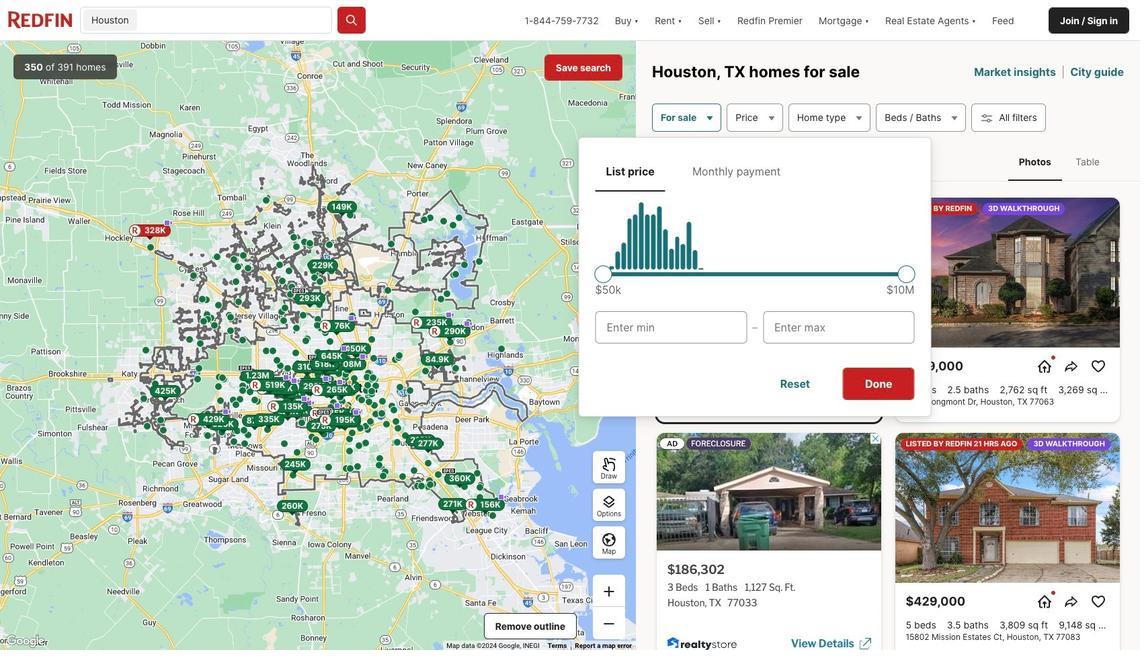 Task type: vqa. For each thing, say whether or not it's contained in the screenshot.
1.67M
no



Task type: locate. For each thing, give the bounding box(es) containing it.
schedule a tour image left add home to favorites icon
[[1036, 594, 1052, 610]]

schedule a tour image left add home to favorites option
[[1036, 358, 1052, 374]]

1 vertical spatial schedule a tour image
[[1036, 594, 1052, 610]]

2 schedule a tour image from the top
[[1036, 594, 1052, 610]]

1 schedule a tour image from the top
[[1036, 358, 1052, 374]]

2 tab from the left
[[682, 154, 791, 189]]

menu
[[578, 137, 931, 417]]

add home to favorites image
[[851, 358, 867, 374], [1090, 358, 1106, 374]]

add home to favorites image for add home to favorites option
[[1090, 358, 1106, 374]]

add home to favorites image for the topmost add home to favorites checkbox
[[851, 358, 867, 374]]

map region
[[0, 41, 636, 650]]

tab list
[[995, 142, 1124, 181], [595, 154, 915, 191]]

share home image down enter max text field
[[824, 358, 841, 374]]

1 add home to favorites image from the left
[[851, 358, 867, 374]]

share home image left add home to favorites option
[[1063, 358, 1079, 374]]

schedule a tour image
[[1036, 358, 1052, 374], [1036, 594, 1052, 610]]

submit search image
[[345, 13, 358, 27]]

add home to favorites image inside checkbox
[[851, 358, 867, 374]]

1 tab from the left
[[595, 154, 665, 189]]

next image
[[859, 265, 876, 281]]

share home image left add home to favorites icon
[[1063, 594, 1079, 610]]

2 add home to favorites image from the left
[[1090, 358, 1106, 374]]

1 horizontal spatial tab list
[[995, 142, 1124, 181]]

0 horizontal spatial tab list
[[595, 154, 915, 191]]

add home to favorites image inside option
[[1090, 358, 1106, 374]]

0 vertical spatial schedule a tour image
[[1036, 358, 1052, 374]]

share home image
[[824, 358, 841, 374], [1063, 358, 1079, 374], [1063, 594, 1079, 610]]

0 horizontal spatial add home to favorites image
[[851, 358, 867, 374]]

Add home to favorites checkbox
[[1087, 356, 1109, 377]]

minimum price slider
[[595, 265, 612, 283]]

0 horizontal spatial add home to favorites checkbox
[[849, 356, 870, 377]]

share home image for the topmost add home to favorites checkbox
[[824, 358, 841, 374]]

0 horizontal spatial tab
[[595, 154, 665, 189]]

1 horizontal spatial add home to favorites checkbox
[[1087, 591, 1109, 612]]

1 horizontal spatial tab
[[682, 154, 791, 189]]

Add home to favorites checkbox
[[849, 356, 870, 377], [1087, 591, 1109, 612]]

tab
[[595, 154, 665, 189], [682, 154, 791, 189]]

None search field
[[140, 7, 331, 34]]

1 horizontal spatial add home to favorites image
[[1090, 358, 1106, 374]]



Task type: describe. For each thing, give the bounding box(es) containing it.
advertisement image
[[649, 428, 888, 650]]

previous image
[[662, 265, 678, 281]]

add home to favorites image
[[1090, 594, 1106, 610]]

Enter min text field
[[607, 319, 735, 335]]

0 vertical spatial add home to favorites checkbox
[[849, 356, 870, 377]]

share home image for add home to favorites option
[[1063, 358, 1079, 374]]

maximum price slider
[[898, 265, 915, 283]]

share home image for the bottom add home to favorites checkbox
[[1063, 594, 1079, 610]]

schedule a tour image for "share home" image for the bottom add home to favorites checkbox
[[1036, 594, 1052, 610]]

1 vertical spatial add home to favorites checkbox
[[1087, 591, 1109, 612]]

google image
[[3, 633, 48, 650]]

schedule a tour image for "share home" image associated with add home to favorites option
[[1036, 358, 1052, 374]]

Enter max text field
[[774, 319, 903, 335]]

toggle search results photos view tab
[[1008, 145, 1062, 178]]

toggle search results table view tab
[[1065, 145, 1110, 178]]

ad element
[[656, 433, 881, 650]]



